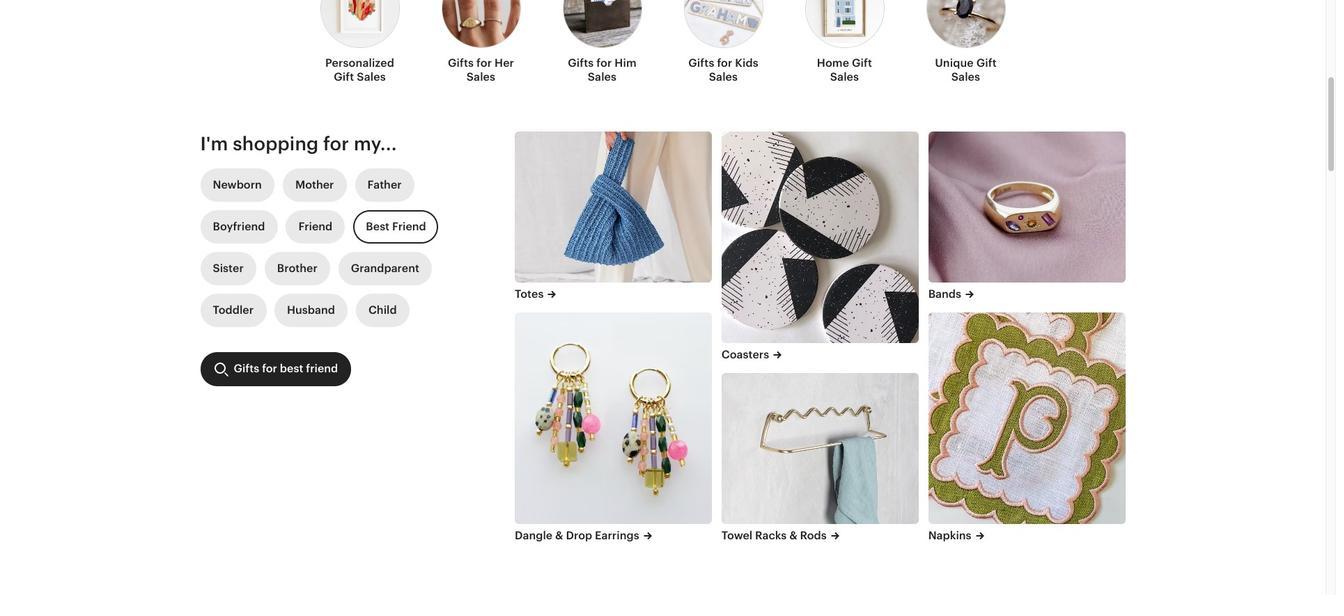 Task type: describe. For each thing, give the bounding box(es) containing it.
personalized gift sales link
[[320, 0, 400, 90]]

custom linen appliqué cocktail napkin/set of 4 appliqué scalloped coaster/barware/bar coasters image
[[929, 313, 1126, 525]]

sales inside gifts for kids sales
[[709, 70, 738, 83]]

for for him
[[597, 56, 612, 70]]

i'm
[[200, 133, 228, 155]]

dangle & drop earrings
[[515, 530, 639, 543]]

sales inside home gift sales
[[830, 70, 859, 83]]

for for her
[[477, 56, 492, 70]]

gifts for him sales link
[[563, 0, 642, 90]]

my...
[[354, 133, 397, 155]]

bands
[[929, 288, 962, 301]]

mother
[[295, 178, 334, 192]]

unique
[[935, 56, 974, 70]]

grandparent
[[351, 262, 419, 275]]

gifts for her sales
[[448, 56, 514, 83]]

husband
[[287, 304, 335, 317]]

dangle
[[515, 530, 553, 543]]

best
[[366, 220, 390, 233]]

2 friend from the left
[[392, 220, 426, 233]]

gifts for gifts for kids sales
[[689, 56, 715, 70]]

bands link
[[929, 287, 1126, 303]]

drop
[[566, 530, 592, 543]]

best friend
[[366, 220, 426, 233]]

gifts for gifts for best friend
[[234, 362, 259, 375]]

kaleidoscope gemstone ring image
[[929, 132, 1126, 283]]

brother
[[277, 262, 318, 275]]

child
[[369, 304, 397, 317]]

sales inside unique gift sales
[[952, 70, 981, 83]]

best
[[280, 362, 303, 375]]

sales inside gifts for her sales
[[467, 70, 496, 83]]

gifts for gifts for him sales
[[568, 56, 594, 70]]

gifts for him sales
[[568, 56, 637, 83]]

towel
[[722, 530, 753, 543]]

earrings
[[595, 530, 639, 543]]

home gift sales
[[817, 56, 872, 83]]

1 & from the left
[[555, 530, 563, 543]]

racks
[[755, 530, 787, 543]]

colorful dangle earrings, beaded charm earrings, colorful hoop earrings, maximalism, dangle huggie hoops, statement earrings, bright hoops image
[[515, 313, 712, 525]]

raffia knot bag in ocean, crochet raffia handbag, summer wrist bag, minimal straw bag, handcrafted pouch purse — the raffia knot bag image
[[515, 132, 712, 283]]

shopping
[[233, 133, 319, 155]]

brass towel rail crown i gold towel bar i  brushed brass bathroom accessories i unique towel rack i kitchen hand towel holder image
[[722, 373, 919, 525]]

toddler
[[213, 304, 254, 317]]

sales inside the personalized gift sales
[[357, 70, 386, 83]]

unique gift sales
[[935, 56, 997, 83]]

gifts for gifts for her sales
[[448, 56, 474, 70]]

boyfriend
[[213, 220, 265, 233]]

him
[[615, 56, 637, 70]]

towel racks & rods
[[722, 530, 827, 543]]

gifts for kids sales link
[[684, 0, 763, 90]]

towel racks & rods link
[[722, 529, 919, 545]]

gifts for her sales link
[[441, 0, 521, 90]]

her
[[495, 56, 514, 70]]



Task type: locate. For each thing, give the bounding box(es) containing it.
for inside gifts for kids sales
[[717, 56, 733, 70]]

coasters
[[722, 349, 769, 362]]

newborn
[[213, 178, 262, 192]]

gift right home
[[852, 56, 872, 70]]

sales down home
[[830, 70, 859, 83]]

for inside gifts for her sales
[[477, 56, 492, 70]]

for left best
[[262, 362, 277, 375]]

sales down kids on the top
[[709, 70, 738, 83]]

kids
[[735, 56, 759, 70]]

dangle & drop earrings link
[[515, 529, 712, 545]]

gifts for kids sales
[[689, 56, 759, 83]]

for left him in the top left of the page
[[597, 56, 612, 70]]

sister
[[213, 262, 244, 275]]

1 horizontal spatial gift
[[852, 56, 872, 70]]

4 sales from the left
[[709, 70, 738, 83]]

for for best
[[262, 362, 277, 375]]

for left my...
[[323, 133, 349, 155]]

home gift sales link
[[805, 0, 885, 90]]

1 sales from the left
[[357, 70, 386, 83]]

home
[[817, 56, 849, 70]]

gifts for best friend link
[[200, 353, 351, 387]]

for left 'her' in the left of the page
[[477, 56, 492, 70]]

friend right best
[[392, 220, 426, 233]]

2 & from the left
[[790, 530, 798, 543]]

0 horizontal spatial gift
[[334, 70, 354, 83]]

totes link
[[515, 287, 712, 303]]

gifts left kids on the top
[[689, 56, 715, 70]]

sales down him in the top left of the page
[[588, 70, 617, 83]]

for inside 'link'
[[262, 362, 277, 375]]

sales
[[357, 70, 386, 83], [467, 70, 496, 83], [588, 70, 617, 83], [709, 70, 738, 83], [830, 70, 859, 83], [952, 70, 981, 83]]

napkins link
[[929, 529, 1126, 545]]

gift for unique gift sales
[[977, 56, 997, 70]]

for for kids
[[717, 56, 733, 70]]

napkins
[[929, 530, 972, 543]]

for inside the gifts for him sales
[[597, 56, 612, 70]]

2 sales from the left
[[467, 70, 496, 83]]

5 sales from the left
[[830, 70, 859, 83]]

gifts left 'her' in the left of the page
[[448, 56, 474, 70]]

sales down unique
[[952, 70, 981, 83]]

personalized gift sales
[[325, 56, 394, 83]]

& left 'rods'
[[790, 530, 798, 543]]

gift
[[852, 56, 872, 70], [977, 56, 997, 70], [334, 70, 354, 83]]

gift inside home gift sales
[[852, 56, 872, 70]]

father
[[368, 178, 402, 192]]

gift for home gift sales
[[852, 56, 872, 70]]

gift down the personalized
[[334, 70, 354, 83]]

&
[[555, 530, 563, 543], [790, 530, 798, 543]]

gifts left best
[[234, 362, 259, 375]]

6 sales from the left
[[952, 70, 981, 83]]

gifts left him in the top left of the page
[[568, 56, 594, 70]]

1 friend from the left
[[299, 220, 333, 233]]

gift for personalized gift sales
[[334, 70, 354, 83]]

gifts for best friend
[[234, 362, 338, 375]]

friend down mother
[[299, 220, 333, 233]]

i'm shopping for my...
[[200, 133, 397, 155]]

gift right unique
[[977, 56, 997, 70]]

rods
[[800, 530, 827, 543]]

totes
[[515, 288, 544, 301]]

sales inside the gifts for him sales
[[588, 70, 617, 83]]

gifts inside gifts for her sales
[[448, 56, 474, 70]]

memphis coasters set of 4 ceramic coasters, absorbent coasters, stone coasters, geometric coasters, cork, hostess gift, housewarming gift image
[[722, 132, 919, 344]]

0 horizontal spatial friend
[[299, 220, 333, 233]]

gifts inside 'link'
[[234, 362, 259, 375]]

for left kids on the top
[[717, 56, 733, 70]]

coasters link
[[722, 348, 919, 363]]

1 horizontal spatial &
[[790, 530, 798, 543]]

friend
[[299, 220, 333, 233], [392, 220, 426, 233]]

3 sales from the left
[[588, 70, 617, 83]]

2 horizontal spatial gift
[[977, 56, 997, 70]]

sales down the personalized
[[357, 70, 386, 83]]

gifts inside the gifts for him sales
[[568, 56, 594, 70]]

gifts
[[448, 56, 474, 70], [568, 56, 594, 70], [689, 56, 715, 70], [234, 362, 259, 375]]

personalized
[[325, 56, 394, 70]]

sales down 'her' in the left of the page
[[467, 70, 496, 83]]

for
[[477, 56, 492, 70], [597, 56, 612, 70], [717, 56, 733, 70], [323, 133, 349, 155], [262, 362, 277, 375]]

unique gift sales link
[[926, 0, 1006, 90]]

1 horizontal spatial friend
[[392, 220, 426, 233]]

0 horizontal spatial &
[[555, 530, 563, 543]]

& left drop
[[555, 530, 563, 543]]

gift inside the personalized gift sales
[[334, 70, 354, 83]]

friend
[[306, 362, 338, 375]]

gifts inside gifts for kids sales
[[689, 56, 715, 70]]

gift inside unique gift sales
[[977, 56, 997, 70]]



Task type: vqa. For each thing, say whether or not it's contained in the screenshot.
Gifts inside the Gifts For Kids Sales
yes



